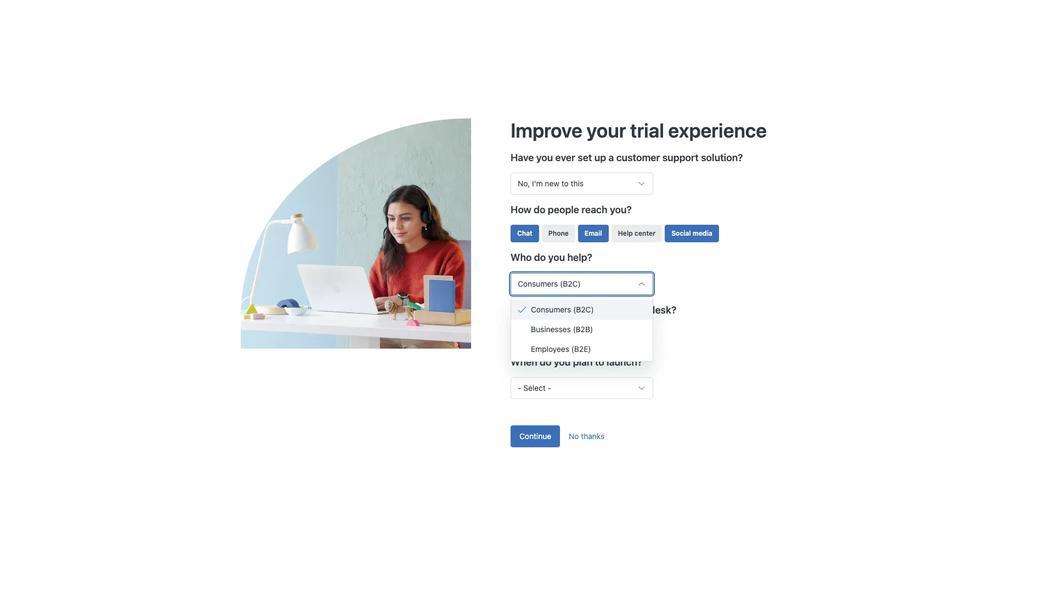Task type: locate. For each thing, give the bounding box(es) containing it.
select down when
[[524, 383, 546, 393]]

no thanks
[[569, 432, 605, 441]]

to
[[562, 179, 569, 188], [595, 357, 605, 368]]

who
[[511, 252, 532, 264]]

how for how many agents will use zendesk?
[[511, 304, 532, 316]]

0 vertical spatial to
[[562, 179, 569, 188]]

(b2e)
[[572, 345, 591, 354]]

0 vertical spatial you
[[537, 152, 553, 164]]

do
[[534, 204, 546, 216], [534, 252, 546, 264], [540, 357, 552, 368]]

consumers
[[518, 279, 558, 288], [531, 305, 571, 314]]

consumers (b2c) down who do you help?
[[518, 279, 581, 288]]

1 vertical spatial how
[[511, 304, 532, 316]]

you down the employees (b2e)
[[554, 357, 571, 368]]

- select - down when
[[518, 383, 552, 393]]

2 how from the top
[[511, 304, 532, 316]]

1 vertical spatial you
[[549, 252, 565, 264]]

have you ever set up a customer support solution?
[[511, 152, 743, 164]]

list box
[[511, 297, 654, 362]]

0 vertical spatial select
[[524, 331, 546, 341]]

1 vertical spatial - select - button
[[511, 377, 654, 399]]

2 vertical spatial you
[[554, 357, 571, 368]]

when do you plan to launch?
[[511, 357, 643, 368]]

employees
[[531, 345, 570, 354]]

how many agents will use zendesk?
[[511, 304, 677, 316]]

1 vertical spatial (b2c)
[[574, 305, 594, 314]]

(b2c) left will
[[574, 305, 594, 314]]

help center
[[618, 230, 656, 238]]

businesses (b2b)
[[531, 325, 593, 334]]

reach
[[582, 204, 608, 216]]

- up employees
[[548, 331, 552, 341]]

do right who
[[534, 252, 546, 264]]

consumers up many
[[518, 279, 558, 288]]

when
[[511, 357, 538, 368]]

how
[[511, 204, 532, 216], [511, 304, 532, 316]]

2 vertical spatial do
[[540, 357, 552, 368]]

consumers (b2c) inside option
[[531, 305, 594, 314]]

1 vertical spatial - select -
[[518, 383, 552, 393]]

no, i'm new to this
[[518, 179, 584, 188]]

people
[[548, 204, 580, 216]]

do down employees
[[540, 357, 552, 368]]

use
[[613, 304, 630, 316]]

1 horizontal spatial to
[[595, 357, 605, 368]]

consumers inside popup button
[[518, 279, 558, 288]]

experience
[[669, 119, 767, 142]]

1 vertical spatial select
[[524, 383, 546, 393]]

you left ever
[[537, 152, 553, 164]]

businesses
[[531, 325, 571, 334]]

you left help?
[[549, 252, 565, 264]]

improve your trial experience
[[511, 119, 767, 142]]

0 vertical spatial do
[[534, 204, 546, 216]]

trial
[[631, 119, 664, 142]]

0 vertical spatial - select - button
[[511, 325, 654, 347]]

help
[[618, 230, 633, 238]]

0 horizontal spatial to
[[562, 179, 569, 188]]

phone button
[[542, 225, 576, 243]]

how do people reach you?
[[511, 204, 632, 216]]

employees (b2e) option
[[511, 340, 653, 359]]

improve
[[511, 119, 583, 142]]

how for how do people reach you?
[[511, 204, 532, 216]]

- select - up employees
[[518, 331, 552, 341]]

how up chat at the top
[[511, 204, 532, 216]]

do left people
[[534, 204, 546, 216]]

customer
[[617, 152, 660, 164]]

0 vertical spatial consumers (b2c)
[[518, 279, 581, 288]]

no,
[[518, 179, 530, 188]]

who do you help?
[[511, 252, 593, 264]]

- select - button
[[511, 325, 654, 347], [511, 377, 654, 399]]

(b2c) up agents
[[560, 279, 581, 288]]

to inside popup button
[[562, 179, 569, 188]]

to left this
[[562, 179, 569, 188]]

select up employees
[[524, 331, 546, 341]]

-
[[518, 331, 522, 341], [548, 331, 552, 341], [518, 383, 522, 393], [548, 383, 552, 393]]

social media
[[672, 230, 713, 238]]

consumers up businesses
[[531, 305, 571, 314]]

0 vertical spatial consumers
[[518, 279, 558, 288]]

(b2c) inside option
[[574, 305, 594, 314]]

0 vertical spatial (b2c)
[[560, 279, 581, 288]]

social
[[672, 230, 691, 238]]

0 vertical spatial - select -
[[518, 331, 552, 341]]

(b2c) inside popup button
[[560, 279, 581, 288]]

consumers (b2c) up the businesses (b2b)
[[531, 305, 594, 314]]

launch?
[[607, 357, 643, 368]]

0 vertical spatial how
[[511, 204, 532, 216]]

(b2c)
[[560, 279, 581, 288], [574, 305, 594, 314]]

select
[[524, 331, 546, 341], [524, 383, 546, 393]]

1 vertical spatial to
[[595, 357, 605, 368]]

many
[[534, 304, 559, 316]]

1 select from the top
[[524, 331, 546, 341]]

up
[[595, 152, 607, 164]]

to right 'plan' at the right bottom of page
[[595, 357, 605, 368]]

how left many
[[511, 304, 532, 316]]

you
[[537, 152, 553, 164], [549, 252, 565, 264], [554, 357, 571, 368]]

consumers (b2c)
[[518, 279, 581, 288], [531, 305, 594, 314]]

1 vertical spatial consumers
[[531, 305, 571, 314]]

1 how from the top
[[511, 204, 532, 216]]

email
[[585, 230, 602, 238]]

continue
[[520, 432, 552, 441]]

1 vertical spatial do
[[534, 252, 546, 264]]

- select -
[[518, 331, 552, 341], [518, 383, 552, 393]]

1 vertical spatial consumers (b2c)
[[531, 305, 594, 314]]



Task type: vqa. For each thing, say whether or not it's contained in the screenshot.
NEW
yes



Task type: describe. For each thing, give the bounding box(es) containing it.
do for when
[[540, 357, 552, 368]]

list box containing consumers (b2c)
[[511, 297, 654, 362]]

new
[[545, 179, 560, 188]]

this
[[571, 179, 584, 188]]

businesses (b2b) option
[[511, 320, 653, 340]]

you?
[[610, 204, 632, 216]]

support
[[663, 152, 699, 164]]

consumers (b2c) button
[[511, 273, 654, 295]]

2 - select - from the top
[[518, 383, 552, 393]]

phone
[[549, 230, 569, 238]]

have
[[511, 152, 534, 164]]

no
[[569, 432, 579, 441]]

consumers (b2c) option
[[511, 300, 653, 320]]

consumers inside option
[[531, 305, 571, 314]]

continue button
[[511, 426, 560, 448]]

- down when
[[518, 383, 522, 393]]

help center button
[[612, 225, 662, 243]]

will
[[595, 304, 611, 316]]

plan
[[573, 357, 593, 368]]

you for who
[[549, 252, 565, 264]]

customer service agent wearing a headset and sitting at a desk as balloons float through the air in celebration. image
[[241, 119, 511, 349]]

do for how
[[534, 204, 546, 216]]

a
[[609, 152, 614, 164]]

your
[[587, 119, 626, 142]]

(b2b)
[[573, 325, 593, 334]]

help?
[[568, 252, 593, 264]]

2 select from the top
[[524, 383, 546, 393]]

thanks
[[581, 432, 605, 441]]

- up when
[[518, 331, 522, 341]]

social media button
[[665, 225, 719, 243]]

chat
[[517, 230, 533, 238]]

media
[[693, 230, 713, 238]]

no, i'm new to this button
[[511, 173, 654, 195]]

1 - select - from the top
[[518, 331, 552, 341]]

1 - select - button from the top
[[511, 325, 654, 347]]

center
[[635, 230, 656, 238]]

i'm
[[532, 179, 543, 188]]

do for who
[[534, 252, 546, 264]]

solution?
[[701, 152, 743, 164]]

chat button
[[511, 225, 539, 243]]

you for when
[[554, 357, 571, 368]]

email button
[[578, 225, 609, 243]]

- down when do you plan to launch?
[[548, 383, 552, 393]]

ever
[[556, 152, 576, 164]]

consumers (b2c) inside popup button
[[518, 279, 581, 288]]

agents
[[562, 304, 593, 316]]

zendesk?
[[632, 304, 677, 316]]

employees (b2e)
[[531, 345, 591, 354]]

no thanks button
[[560, 426, 614, 448]]

2 - select - button from the top
[[511, 377, 654, 399]]

set
[[578, 152, 592, 164]]



